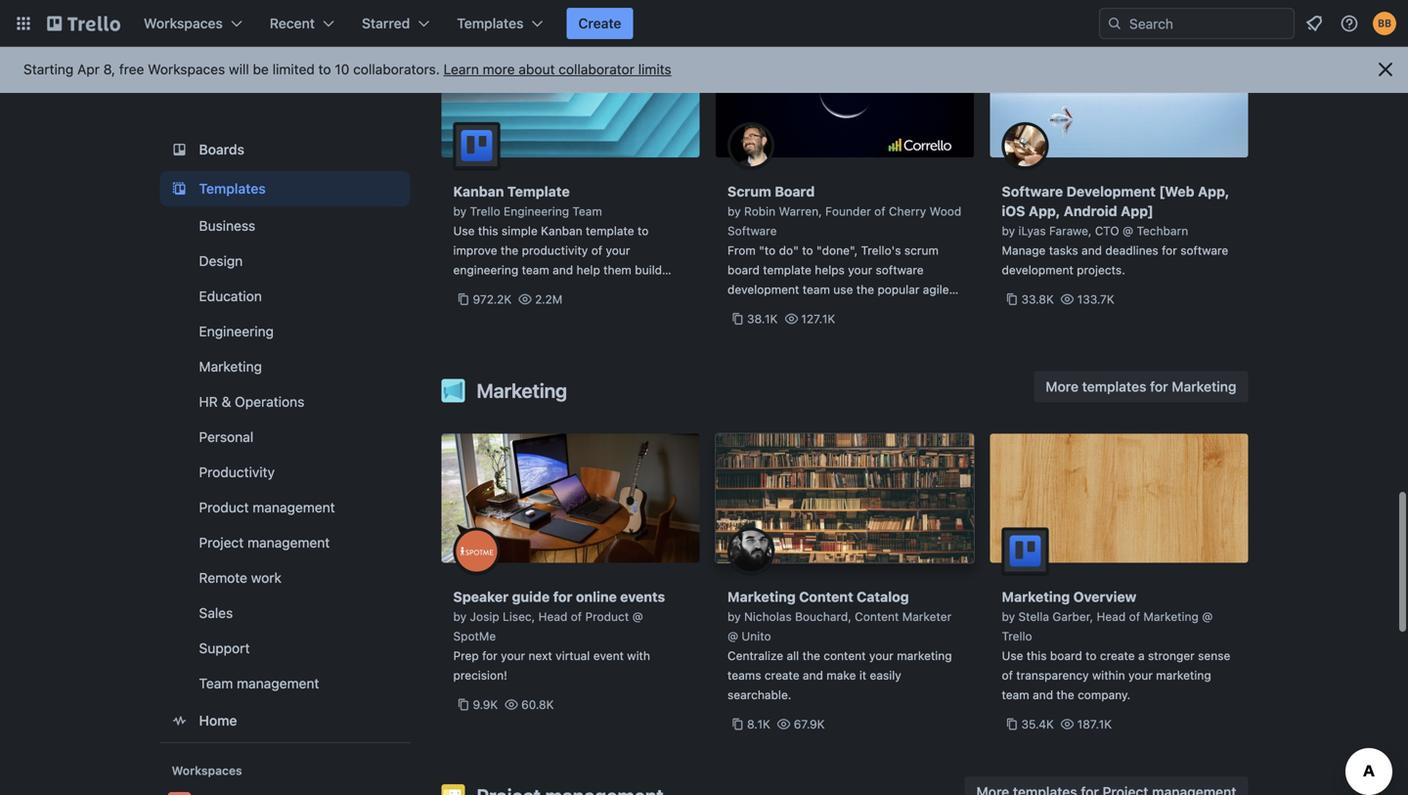 Task type: vqa. For each thing, say whether or not it's contained in the screenshot.
Workspaces within dropdown button
yes



Task type: locate. For each thing, give the bounding box(es) containing it.
faster. down popular at the top right of the page
[[868, 302, 902, 316]]

team inside kanban template by trello engineering team use this simple kanban template to improve the productivity of your engineering team and help them build better products, faster.
[[522, 263, 550, 277]]

1 horizontal spatial this
[[1027, 649, 1047, 663]]

the
[[501, 244, 519, 257], [857, 283, 875, 296], [803, 649, 821, 663], [1057, 688, 1075, 702]]

management down productivity link
[[253, 499, 335, 516]]

0 vertical spatial engineering
[[504, 204, 569, 218]]

content
[[824, 649, 866, 663]]

1 vertical spatial team
[[199, 676, 233, 692]]

within
[[1093, 669, 1126, 682]]

template up them at the left of page
[[586, 224, 635, 238]]

to
[[319, 61, 331, 77], [638, 224, 649, 238], [802, 244, 814, 257], [790, 302, 801, 316], [1086, 649, 1097, 663]]

create down all
[[765, 669, 800, 682]]

@ left 'unito'
[[728, 630, 739, 643]]

1 horizontal spatial app,
[[1198, 183, 1230, 200]]

trello inside kanban template by trello engineering team use this simple kanban template to improve the productivity of your engineering team and help them build better products, faster.
[[470, 204, 501, 218]]

@ up deadlines
[[1123, 224, 1134, 238]]

more templates for marketing button
[[1034, 371, 1249, 403]]

projects.
[[1077, 263, 1126, 277]]

limited
[[273, 61, 315, 77]]

1 horizontal spatial engineering
[[504, 204, 569, 218]]

content up bouchard,
[[799, 589, 854, 605]]

by left nicholas
[[728, 610, 741, 624]]

1 horizontal spatial use
[[1002, 649, 1024, 663]]

software up popular at the top right of the page
[[876, 263, 924, 277]]

by up improve
[[453, 204, 467, 218]]

it
[[860, 669, 867, 682]]

67.9k
[[794, 718, 825, 731]]

sense
[[1199, 649, 1231, 663]]

of down online
[[571, 610, 582, 624]]

team inside scrum board by robin warren, founder of cherry wood software from "to do" to "done", trello's scrum board template helps your software development team use the popular agile framework to finish work faster.
[[803, 283, 831, 296]]

1 head from the left
[[539, 610, 568, 624]]

9.9k
[[473, 698, 498, 712]]

1 vertical spatial trello
[[1002, 630, 1033, 643]]

by inside marketing overview by stella garber, head of marketing @ trello use this board to create a stronger sense of transparency within your marketing team and the company.
[[1002, 610, 1016, 624]]

work down use
[[838, 302, 864, 316]]

1 horizontal spatial software
[[1002, 183, 1064, 200]]

0 horizontal spatial team
[[522, 263, 550, 277]]

and down the transparency
[[1033, 688, 1054, 702]]

1 vertical spatial create
[[765, 669, 800, 682]]

@ down events
[[633, 610, 643, 624]]

1 horizontal spatial kanban
[[541, 224, 583, 238]]

1 horizontal spatial trello
[[1002, 630, 1033, 643]]

your up them at the left of page
[[606, 244, 630, 257]]

work
[[838, 302, 864, 316], [251, 570, 282, 586]]

team management link
[[160, 668, 410, 699]]

product down online
[[586, 610, 629, 624]]

speaker
[[453, 589, 509, 605]]

guide
[[512, 589, 550, 605]]

1 horizontal spatial create
[[1100, 649, 1135, 663]]

board
[[775, 183, 815, 200]]

of inside scrum board by robin warren, founder of cherry wood software from "to do" to "done", trello's scrum board template helps your software development team use the popular agile framework to finish work faster.
[[875, 204, 886, 218]]

1 vertical spatial this
[[1027, 649, 1047, 663]]

@ up sense
[[1203, 610, 1213, 624]]

team up "finish"
[[803, 283, 831, 296]]

use up improve
[[453, 224, 475, 238]]

0 vertical spatial development
[[1002, 263, 1074, 277]]

and left make
[[803, 669, 824, 682]]

team up products,
[[522, 263, 550, 277]]

development inside software development [web app, ios app, android app] by ilyas farawe, cto @ techbarn manage tasks and deadlines for software development projects.
[[1002, 263, 1074, 277]]

1 horizontal spatial content
[[855, 610, 899, 624]]

2 vertical spatial management
[[237, 676, 319, 692]]

simple
[[502, 224, 538, 238]]

to inside marketing overview by stella garber, head of marketing @ trello use this board to create a stronger sense of transparency within your marketing team and the company.
[[1086, 649, 1097, 663]]

content
[[799, 589, 854, 605], [855, 610, 899, 624]]

the inside kanban template by trello engineering team use this simple kanban template to improve the productivity of your engineering team and help them build better products, faster.
[[501, 244, 519, 257]]

management down support link
[[237, 676, 319, 692]]

1 horizontal spatial head
[[1097, 610, 1126, 624]]

marketing right templates
[[1172, 379, 1237, 395]]

bob builder (bobbuilder40) image
[[1374, 12, 1397, 35]]

remote work link
[[160, 563, 410, 594]]

use inside kanban template by trello engineering team use this simple kanban template to improve the productivity of your engineering team and help them build better products, faster.
[[453, 224, 475, 238]]

Search field
[[1123, 9, 1294, 38]]

0 horizontal spatial product
[[199, 499, 249, 516]]

0 horizontal spatial this
[[478, 224, 498, 238]]

972.2k
[[473, 293, 512, 306]]

software
[[1002, 183, 1064, 200], [728, 224, 777, 238]]

and down 'productivity'
[[553, 263, 573, 277]]

the down simple
[[501, 244, 519, 257]]

1 vertical spatial templates
[[199, 181, 266, 197]]

product management link
[[160, 492, 410, 523]]

company.
[[1078, 688, 1131, 702]]

board image
[[168, 138, 191, 161]]

popular
[[878, 283, 920, 296]]

0 vertical spatial marketing
[[897, 649, 952, 663]]

0 horizontal spatial trello
[[470, 204, 501, 218]]

board down from at the top of page
[[728, 263, 760, 277]]

kanban
[[453, 183, 504, 200], [541, 224, 583, 238]]

by down scrum
[[728, 204, 741, 218]]

software up ios at the right of page
[[1002, 183, 1064, 200]]

create up within
[[1100, 649, 1135, 663]]

marketing inside button
[[1172, 379, 1237, 395]]

1 vertical spatial software
[[876, 263, 924, 277]]

head down guide
[[539, 610, 568, 624]]

marketing overview by stella garber, head of marketing @ trello use this board to create a stronger sense of transparency within your marketing team and the company.
[[1002, 589, 1231, 702]]

the down the transparency
[[1057, 688, 1075, 702]]

template board image
[[168, 177, 191, 201]]

2 vertical spatial workspaces
[[172, 764, 242, 778]]

marketing down stronger
[[1157, 669, 1212, 682]]

faster. down the help in the left top of the page
[[547, 283, 581, 296]]

this up improve
[[478, 224, 498, 238]]

trello up improve
[[470, 204, 501, 218]]

kanban up 'productivity'
[[541, 224, 583, 238]]

1 vertical spatial content
[[855, 610, 899, 624]]

0 horizontal spatial engineering
[[199, 323, 274, 339]]

1 horizontal spatial templates
[[457, 15, 524, 31]]

software inside software development [web app, ios app, android app] by ilyas farawe, cto @ techbarn manage tasks and deadlines for software development projects.
[[1181, 244, 1229, 257]]

1 horizontal spatial faster.
[[868, 302, 902, 316]]

1 vertical spatial product
[[586, 610, 629, 624]]

by left 'stella' on the bottom right of the page
[[1002, 610, 1016, 624]]

workspaces
[[144, 15, 223, 31], [148, 61, 225, 77], [172, 764, 242, 778]]

limits
[[639, 61, 672, 77]]

use down 'stella' on the bottom right of the page
[[1002, 649, 1024, 663]]

home
[[199, 713, 237, 729]]

home image
[[168, 709, 191, 733]]

team down "support"
[[199, 676, 233, 692]]

management for project management
[[248, 535, 330, 551]]

primary element
[[0, 0, 1409, 47]]

by inside marketing content catalog by nicholas bouchard, content marketer @ unito centralize all the content your marketing teams create and make it easily searchable.
[[728, 610, 741, 624]]

precision!
[[453, 669, 508, 682]]

for right guide
[[553, 589, 573, 605]]

0 vertical spatial board
[[728, 263, 760, 277]]

to left "finish"
[[790, 302, 801, 316]]

templates up business
[[199, 181, 266, 197]]

learn more about collaborator limits link
[[444, 61, 672, 77]]

1 horizontal spatial team
[[803, 283, 831, 296]]

management down product management link
[[248, 535, 330, 551]]

personal
[[199, 429, 254, 445]]

faster.
[[547, 283, 581, 296], [868, 302, 902, 316]]

development down manage
[[1002, 263, 1074, 277]]

the right all
[[803, 649, 821, 663]]

board up the transparency
[[1051, 649, 1083, 663]]

0 horizontal spatial create
[[765, 669, 800, 682]]

bouchard,
[[795, 610, 852, 624]]

1 vertical spatial board
[[1051, 649, 1083, 663]]

marketing up nicholas
[[728, 589, 796, 605]]

your inside marketing overview by stella garber, head of marketing @ trello use this board to create a stronger sense of transparency within your marketing team and the company.
[[1129, 669, 1153, 682]]

and inside software development [web app, ios app, android app] by ilyas farawe, cto @ techbarn manage tasks and deadlines for software development projects.
[[1082, 244, 1103, 257]]

founder
[[826, 204, 871, 218]]

head inside marketing overview by stella garber, head of marketing @ trello use this board to create a stronger sense of transparency within your marketing team and the company.
[[1097, 610, 1126, 624]]

marketing inside marketing content catalog by nicholas bouchard, content marketer @ unito centralize all the content your marketing teams create and make it easily searchable.
[[728, 589, 796, 605]]

the right use
[[857, 283, 875, 296]]

workspaces up free
[[144, 15, 223, 31]]

0 vertical spatial template
[[586, 224, 635, 238]]

software down the robin
[[728, 224, 777, 238]]

1 horizontal spatial product
[[586, 610, 629, 624]]

for down techbarn
[[1162, 244, 1178, 257]]

engineering down education
[[199, 323, 274, 339]]

your down a
[[1129, 669, 1153, 682]]

2 horizontal spatial team
[[1002, 688, 1030, 702]]

garber,
[[1053, 610, 1094, 624]]

team up 35.4k on the right of the page
[[1002, 688, 1030, 702]]

0 horizontal spatial templates
[[199, 181, 266, 197]]

a
[[1139, 649, 1145, 663]]

team inside marketing overview by stella garber, head of marketing @ trello use this board to create a stronger sense of transparency within your marketing team and the company.
[[1002, 688, 1030, 702]]

"to
[[759, 244, 776, 257]]

engineering down template
[[504, 204, 569, 218]]

to up within
[[1086, 649, 1097, 663]]

better
[[453, 283, 487, 296]]

0 vertical spatial software
[[1181, 244, 1229, 257]]

development inside scrum board by robin warren, founder of cherry wood software from "to do" to "done", trello's scrum board template helps your software development team use the popular agile framework to finish work faster.
[[728, 283, 800, 296]]

@
[[1123, 224, 1134, 238], [633, 610, 643, 624], [1203, 610, 1213, 624], [728, 630, 739, 643]]

1 horizontal spatial board
[[1051, 649, 1083, 663]]

lisec,
[[503, 610, 535, 624]]

0 horizontal spatial faster.
[[547, 283, 581, 296]]

app, right [web
[[1198, 183, 1230, 200]]

1 horizontal spatial software
[[1181, 244, 1229, 257]]

0 vertical spatial this
[[478, 224, 498, 238]]

marketing up stronger
[[1144, 610, 1199, 624]]

0 vertical spatial work
[[838, 302, 864, 316]]

be
[[253, 61, 269, 77]]

business
[[199, 218, 255, 234]]

the inside marketing overview by stella garber, head of marketing @ trello use this board to create a stronger sense of transparency within your marketing team and the company.
[[1057, 688, 1075, 702]]

engineering
[[504, 204, 569, 218], [199, 323, 274, 339]]

0 vertical spatial create
[[1100, 649, 1135, 663]]

work down the project management
[[251, 570, 282, 586]]

workspaces down workspaces popup button
[[148, 61, 225, 77]]

1 vertical spatial marketing
[[1157, 669, 1212, 682]]

35.4k
[[1022, 718, 1055, 731]]

0 vertical spatial workspaces
[[144, 15, 223, 31]]

deadlines
[[1106, 244, 1159, 257]]

0 horizontal spatial content
[[799, 589, 854, 605]]

template down do"
[[763, 263, 812, 277]]

create
[[1100, 649, 1135, 663], [765, 669, 800, 682]]

software down techbarn
[[1181, 244, 1229, 257]]

1 vertical spatial use
[[1002, 649, 1024, 663]]

0 horizontal spatial use
[[453, 224, 475, 238]]

workspaces down home
[[172, 764, 242, 778]]

faster. inside scrum board by robin warren, founder of cherry wood software from "to do" to "done", trello's scrum board template helps your software development team use the popular agile framework to finish work faster.
[[868, 302, 902, 316]]

support
[[199, 640, 250, 656]]

for inside button
[[1151, 379, 1169, 395]]

by up spotme
[[453, 610, 467, 624]]

product up project
[[199, 499, 249, 516]]

home link
[[160, 703, 410, 739]]

to up build
[[638, 224, 649, 238]]

0 horizontal spatial head
[[539, 610, 568, 624]]

marketing
[[897, 649, 952, 663], [1157, 669, 1212, 682]]

1 vertical spatial team
[[803, 283, 831, 296]]

1 vertical spatial kanban
[[541, 224, 583, 238]]

operations
[[235, 394, 305, 410]]

marketing up 'stella' on the bottom right of the page
[[1002, 589, 1070, 605]]

by inside scrum board by robin warren, founder of cherry wood software from "to do" to "done", trello's scrum board template helps your software development team use the popular agile framework to finish work faster.
[[728, 204, 741, 218]]

by inside kanban template by trello engineering team use this simple kanban template to improve the productivity of your engineering team and help them build better products, faster.
[[453, 204, 467, 218]]

content down catalog
[[855, 610, 899, 624]]

by down ios at the right of page
[[1002, 224, 1016, 238]]

team inside "team management" link
[[199, 676, 233, 692]]

recent
[[270, 15, 315, 31]]

2 vertical spatial team
[[1002, 688, 1030, 702]]

search image
[[1107, 16, 1123, 31]]

1 vertical spatial management
[[248, 535, 330, 551]]

0 vertical spatial app,
[[1198, 183, 1230, 200]]

team
[[522, 263, 550, 277], [803, 283, 831, 296], [1002, 688, 1030, 702]]

2 head from the left
[[1097, 610, 1126, 624]]

1 vertical spatial development
[[728, 283, 800, 296]]

0 horizontal spatial team
[[199, 676, 233, 692]]

of up the help in the left top of the page
[[592, 244, 603, 257]]

1 horizontal spatial template
[[763, 263, 812, 277]]

0 horizontal spatial work
[[251, 570, 282, 586]]

0 vertical spatial management
[[253, 499, 335, 516]]

about
[[519, 61, 555, 77]]

0 horizontal spatial software
[[876, 263, 924, 277]]

will
[[229, 61, 249, 77]]

0 vertical spatial trello
[[470, 204, 501, 218]]

0 horizontal spatial development
[[728, 283, 800, 296]]

0 vertical spatial use
[[453, 224, 475, 238]]

the inside marketing content catalog by nicholas bouchard, content marketer @ unito centralize all the content your marketing teams create and make it easily searchable.
[[803, 649, 821, 663]]

0 vertical spatial team
[[522, 263, 550, 277]]

[web
[[1160, 183, 1195, 200]]

learn
[[444, 61, 479, 77]]

0 horizontal spatial board
[[728, 263, 760, 277]]

0 vertical spatial faster.
[[547, 283, 581, 296]]

0 vertical spatial software
[[1002, 183, 1064, 200]]

1 vertical spatial engineering
[[199, 323, 274, 339]]

kanban down trello engineering team image
[[453, 183, 504, 200]]

2.2m
[[535, 293, 563, 306]]

your
[[606, 244, 630, 257], [848, 263, 873, 277], [501, 649, 525, 663], [870, 649, 894, 663], [1129, 669, 1153, 682]]

apr
[[77, 61, 100, 77]]

and up projects. on the right of the page
[[1082, 244, 1103, 257]]

marketing down marketer
[[897, 649, 952, 663]]

1 vertical spatial faster.
[[868, 302, 902, 316]]

trello down 'stella' on the bottom right of the page
[[1002, 630, 1033, 643]]

0 horizontal spatial template
[[586, 224, 635, 238]]

this up the transparency
[[1027, 649, 1047, 663]]

templates up more
[[457, 15, 524, 31]]

0 horizontal spatial software
[[728, 224, 777, 238]]

helps
[[815, 263, 845, 277]]

app, up ilyas
[[1029, 203, 1061, 219]]

1 horizontal spatial work
[[838, 302, 864, 316]]

for right templates
[[1151, 379, 1169, 395]]

josip lisec, head of product @ spotme image
[[453, 528, 500, 575]]

head down overview
[[1097, 610, 1126, 624]]

your up easily
[[870, 649, 894, 663]]

development up framework
[[728, 283, 800, 296]]

scrum
[[905, 244, 939, 257]]

for up precision! at the bottom
[[482, 649, 498, 663]]

template inside kanban template by trello engineering team use this simple kanban template to improve the productivity of your engineering team and help them build better products, faster.
[[586, 224, 635, 238]]

1 vertical spatial template
[[763, 263, 812, 277]]

this
[[478, 224, 498, 238], [1027, 649, 1047, 663]]

0 horizontal spatial kanban
[[453, 183, 504, 200]]

hr
[[199, 394, 218, 410]]

187.1k
[[1078, 718, 1112, 731]]

trello engineering team image
[[453, 122, 500, 169]]

team up 'productivity'
[[573, 204, 602, 218]]

0 horizontal spatial marketing
[[897, 649, 952, 663]]

your left next on the bottom left
[[501, 649, 525, 663]]

back to home image
[[47, 8, 120, 39]]

of left cherry
[[875, 204, 886, 218]]

team
[[573, 204, 602, 218], [199, 676, 233, 692]]

your inside marketing content catalog by nicholas bouchard, content marketer @ unito centralize all the content your marketing teams create and make it easily searchable.
[[870, 649, 894, 663]]

your up use
[[848, 263, 873, 277]]

1 horizontal spatial development
[[1002, 263, 1074, 277]]

38.1k
[[747, 312, 778, 326]]

1 vertical spatial software
[[728, 224, 777, 238]]

team for marketing
[[1002, 688, 1030, 702]]

0 vertical spatial templates
[[457, 15, 524, 31]]

agile
[[923, 283, 950, 296]]

marketing inside marketing content catalog by nicholas bouchard, content marketer @ unito centralize all the content your marketing teams create and make it easily searchable.
[[897, 649, 952, 663]]

design
[[199, 253, 243, 269]]

hr & operations
[[199, 394, 305, 410]]

1 horizontal spatial marketing
[[1157, 669, 1212, 682]]

1 horizontal spatial team
[[573, 204, 602, 218]]

0 vertical spatial product
[[199, 499, 249, 516]]

0 vertical spatial team
[[573, 204, 602, 218]]

head inside the speaker guide for online events by josip lisec, head of product @ spotme prep for your next virtual event with precision!
[[539, 610, 568, 624]]

@ inside marketing overview by stella garber, head of marketing @ trello use this board to create a stronger sense of transparency within your marketing team and the company.
[[1203, 610, 1213, 624]]

0 horizontal spatial app,
[[1029, 203, 1061, 219]]

robin warren, founder of cherry wood software image
[[728, 122, 775, 169]]

templates inside templates dropdown button
[[457, 15, 524, 31]]



Task type: describe. For each thing, give the bounding box(es) containing it.
software development [web app, ios app, android app] by ilyas farawe, cto @ techbarn manage tasks and deadlines for software development projects.
[[1002, 183, 1230, 277]]

easily
[[870, 669, 902, 682]]

wood
[[930, 204, 962, 218]]

teams
[[728, 669, 762, 682]]

josip
[[470, 610, 500, 624]]

farawe,
[[1050, 224, 1092, 238]]

sales link
[[160, 598, 410, 629]]

use
[[834, 283, 854, 296]]

remote
[[199, 570, 247, 586]]

to right do"
[[802, 244, 814, 257]]

and inside kanban template by trello engineering team use this simple kanban template to improve the productivity of your engineering team and help them build better products, faster.
[[553, 263, 573, 277]]

management for product management
[[253, 499, 335, 516]]

do"
[[779, 244, 799, 257]]

education link
[[160, 281, 410, 312]]

0 vertical spatial content
[[799, 589, 854, 605]]

trello's
[[861, 244, 902, 257]]

8,
[[103, 61, 115, 77]]

8.1k
[[747, 718, 771, 731]]

speaker guide for online events by josip lisec, head of product @ spotme prep for your next virtual event with precision!
[[453, 589, 666, 682]]

this inside marketing overview by stella garber, head of marketing @ trello use this board to create a stronger sense of transparency within your marketing team and the company.
[[1027, 649, 1047, 663]]

support link
[[160, 633, 410, 664]]

60.8k
[[522, 698, 554, 712]]

android
[[1064, 203, 1118, 219]]

use inside marketing overview by stella garber, head of marketing @ trello use this board to create a stronger sense of transparency within your marketing team and the company.
[[1002, 649, 1024, 663]]

boards link
[[160, 132, 410, 167]]

prep
[[453, 649, 479, 663]]

template inside scrum board by robin warren, founder of cherry wood software from "to do" to "done", trello's scrum board template helps your software development team use the popular agile framework to finish work faster.
[[763, 263, 812, 277]]

of inside kanban template by trello engineering team use this simple kanban template to improve the productivity of your engineering team and help them build better products, faster.
[[592, 244, 603, 257]]

build
[[635, 263, 662, 277]]

engineering link
[[160, 316, 410, 347]]

marketing link
[[160, 351, 410, 383]]

unito
[[742, 630, 771, 643]]

events
[[620, 589, 666, 605]]

scrum
[[728, 183, 772, 200]]

virtual
[[556, 649, 590, 663]]

improve
[[453, 244, 498, 257]]

work inside scrum board by robin warren, founder of cherry wood software from "to do" to "done", trello's scrum board template helps your software development team use the popular agile framework to finish work faster.
[[838, 302, 864, 316]]

engineering
[[453, 263, 519, 277]]

starting apr 8, free workspaces will be limited to 10 collaborators. learn more about collaborator limits
[[23, 61, 672, 77]]

warren,
[[779, 204, 822, 218]]

nicholas bouchard, content marketer @ unito image
[[728, 528, 775, 575]]

1 vertical spatial work
[[251, 570, 282, 586]]

catalog
[[857, 589, 909, 605]]

app]
[[1121, 203, 1154, 219]]

event
[[594, 649, 624, 663]]

this inside kanban template by trello engineering team use this simple kanban template to improve the productivity of your engineering team and help them build better products, faster.
[[478, 224, 498, 238]]

board inside marketing overview by stella garber, head of marketing @ trello use this board to create a stronger sense of transparency within your marketing team and the company.
[[1051, 649, 1083, 663]]

127.1k
[[801, 312, 836, 326]]

of left the transparency
[[1002, 669, 1013, 682]]

marketing icon image
[[442, 379, 465, 403]]

of inside the speaker guide for online events by josip lisec, head of product @ spotme prep for your next virtual event with precision!
[[571, 610, 582, 624]]

engineering inside kanban template by trello engineering team use this simple kanban template to improve the productivity of your engineering team and help them build better products, faster.
[[504, 204, 569, 218]]

your inside kanban template by trello engineering team use this simple kanban template to improve the productivity of your engineering team and help them build better products, faster.
[[606, 244, 630, 257]]

and inside marketing overview by stella garber, head of marketing @ trello use this board to create a stronger sense of transparency within your marketing team and the company.
[[1033, 688, 1054, 702]]

and inside marketing content catalog by nicholas bouchard, content marketer @ unito centralize all the content your marketing teams create and make it easily searchable.
[[803, 669, 824, 682]]

products,
[[490, 283, 543, 296]]

to inside kanban template by trello engineering team use this simple kanban template to improve the productivity of your engineering team and help them build better products, faster.
[[638, 224, 649, 238]]

design link
[[160, 246, 410, 277]]

from
[[728, 244, 756, 257]]

robin
[[745, 204, 776, 218]]

workspaces inside popup button
[[144, 15, 223, 31]]

software inside software development [web app, ios app, android app] by ilyas farawe, cto @ techbarn manage tasks and deadlines for software development projects.
[[1002, 183, 1064, 200]]

boards
[[199, 141, 245, 158]]

stronger
[[1148, 649, 1195, 663]]

0 vertical spatial kanban
[[453, 183, 504, 200]]

1 vertical spatial workspaces
[[148, 61, 225, 77]]

0 notifications image
[[1303, 12, 1327, 35]]

project
[[199, 535, 244, 551]]

by inside the speaker guide for online events by josip lisec, head of product @ spotme prep for your next virtual event with precision!
[[453, 610, 467, 624]]

project management link
[[160, 527, 410, 559]]

software inside scrum board by robin warren, founder of cherry wood software from "to do" to "done", trello's scrum board template helps your software development team use the popular agile framework to finish work faster.
[[876, 263, 924, 277]]

tasks
[[1050, 244, 1079, 257]]

templates button
[[445, 8, 555, 39]]

for inside software development [web app, ios app, android app] by ilyas farawe, cto @ techbarn manage tasks and deadlines for software development projects.
[[1162, 244, 1178, 257]]

development
[[1067, 183, 1156, 200]]

marketer
[[903, 610, 952, 624]]

hr & operations link
[[160, 386, 410, 418]]

templates
[[1083, 379, 1147, 395]]

education
[[199, 288, 262, 304]]

starred button
[[350, 8, 441, 39]]

them
[[604, 263, 632, 277]]

your inside scrum board by robin warren, founder of cherry wood software from "to do" to "done", trello's scrum board template helps your software development team use the popular agile framework to finish work faster.
[[848, 263, 873, 277]]

marketing inside marketing overview by stella garber, head of marketing @ trello use this board to create a stronger sense of transparency within your marketing team and the company.
[[1157, 669, 1212, 682]]

kanban template by trello engineering team use this simple kanban template to improve the productivity of your engineering team and help them build better products, faster.
[[453, 183, 662, 296]]

techbarn
[[1137, 224, 1189, 238]]

make
[[827, 669, 856, 682]]

&
[[222, 394, 231, 410]]

finish
[[804, 302, 834, 316]]

board inside scrum board by robin warren, founder of cherry wood software from "to do" to "done", trello's scrum board template helps your software development team use the popular agile framework to finish work faster.
[[728, 263, 760, 277]]

team management
[[199, 676, 319, 692]]

trello inside marketing overview by stella garber, head of marketing @ trello use this board to create a stronger sense of transparency within your marketing team and the company.
[[1002, 630, 1033, 643]]

create
[[579, 15, 622, 31]]

management for team management
[[237, 676, 319, 692]]

stella garber, head of marketing @ trello image
[[1002, 528, 1049, 575]]

create inside marketing overview by stella garber, head of marketing @ trello use this board to create a stronger sense of transparency within your marketing team and the company.
[[1100, 649, 1135, 663]]

of down overview
[[1130, 610, 1141, 624]]

team inside kanban template by trello engineering team use this simple kanban template to improve the productivity of your engineering team and help them build better products, faster.
[[573, 204, 602, 218]]

create inside marketing content catalog by nicholas bouchard, content marketer @ unito centralize all the content your marketing teams create and make it easily searchable.
[[765, 669, 800, 682]]

marketing content catalog by nicholas bouchard, content marketer @ unito centralize all the content your marketing teams create and make it easily searchable.
[[728, 589, 952, 702]]

33.8k
[[1022, 293, 1054, 306]]

the inside scrum board by robin warren, founder of cherry wood software from "to do" to "done", trello's scrum board template helps your software development team use the popular agile framework to finish work faster.
[[857, 283, 875, 296]]

by inside software development [web app, ios app, android app] by ilyas farawe, cto @ techbarn manage tasks and deadlines for software development projects.
[[1002, 224, 1016, 238]]

open information menu image
[[1340, 14, 1360, 33]]

marketing up &
[[199, 359, 262, 375]]

templates link
[[160, 171, 410, 206]]

stella
[[1019, 610, 1050, 624]]

collaborator
[[559, 61, 635, 77]]

starting
[[23, 61, 74, 77]]

software inside scrum board by robin warren, founder of cherry wood software from "to do" to "done", trello's scrum board template helps your software development team use the popular agile framework to finish work faster.
[[728, 224, 777, 238]]

@ inside software development [web app, ios app, android app] by ilyas farawe, cto @ techbarn manage tasks and deadlines for software development projects.
[[1123, 224, 1134, 238]]

ilyas farawe, cto @ techbarn image
[[1002, 122, 1049, 169]]

1 vertical spatial app,
[[1029, 203, 1061, 219]]

free
[[119, 61, 144, 77]]

10
[[335, 61, 350, 77]]

team for scrum
[[803, 283, 831, 296]]

productivity
[[199, 464, 275, 480]]

@ inside the speaker guide for online events by josip lisec, head of product @ spotme prep for your next virtual event with precision!
[[633, 610, 643, 624]]

product inside the speaker guide for online events by josip lisec, head of product @ spotme prep for your next virtual event with precision!
[[586, 610, 629, 624]]

template
[[508, 183, 570, 200]]

spotme
[[453, 630, 496, 643]]

to left 10
[[319, 61, 331, 77]]

nicholas
[[745, 610, 792, 624]]

your inside the speaker guide for online events by josip lisec, head of product @ spotme prep for your next virtual event with precision!
[[501, 649, 525, 663]]

marketing right marketing icon
[[477, 379, 568, 402]]

collaborators.
[[353, 61, 440, 77]]

faster. inside kanban template by trello engineering team use this simple kanban template to improve the productivity of your engineering team and help them build better products, faster.
[[547, 283, 581, 296]]

@ inside marketing content catalog by nicholas bouchard, content marketer @ unito centralize all the content your marketing teams create and make it easily searchable.
[[728, 630, 739, 643]]

"done",
[[817, 244, 858, 257]]



